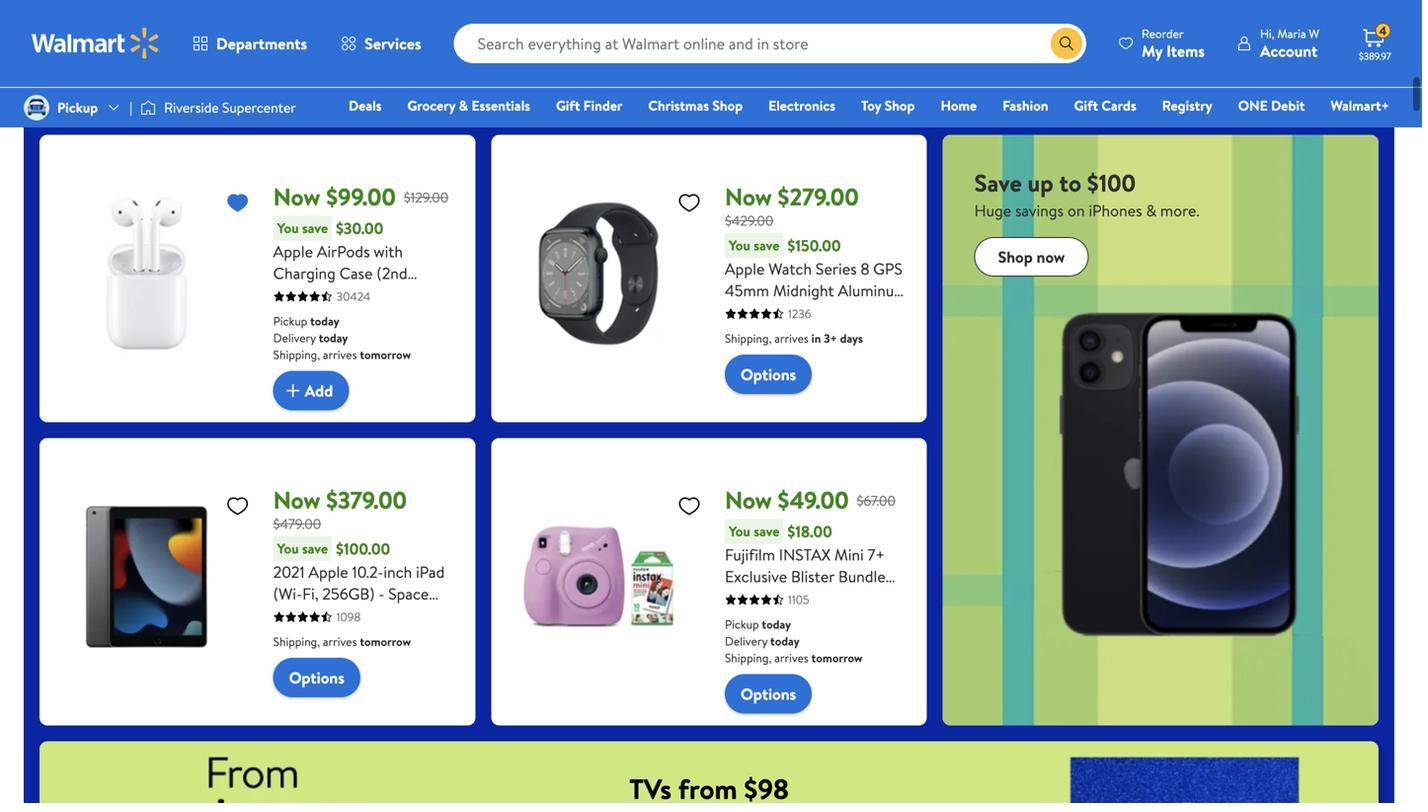 Task type: describe. For each thing, give the bounding box(es) containing it.
finder
[[584, 96, 623, 115]]

film),
[[820, 609, 858, 631]]

days
[[840, 330, 863, 347]]

30424
[[337, 288, 371, 305]]

now $379.00 $479.00 you save $100.00 2021 apple 10.2-inch ipad (wi-fi, 256gb) - space gray
[[273, 484, 445, 626]]

|
[[130, 98, 132, 117]]

now $99.00 $129.00
[[273, 180, 449, 213]]

cards
[[1102, 96, 1137, 115]]

to
[[1059, 167, 1082, 200]]

$429.00
[[725, 211, 774, 230]]

toy
[[861, 96, 881, 115]]

pack
[[804, 587, 836, 609]]

pickup for now $99.00
[[273, 313, 307, 330]]

now for $379.00
[[273, 484, 320, 517]]

exclusive
[[725, 566, 787, 587]]

options link for $379.00
[[273, 658, 360, 697]]

today down 'pack'
[[770, 633, 800, 650]]

options link for save
[[725, 674, 812, 714]]

in
[[812, 330, 821, 347]]

4
[[1380, 22, 1387, 39]]

riverside supercenter
[[164, 98, 296, 117]]

remove from favorites list, apple airpods with charging case (2nd generation) image
[[226, 190, 250, 215]]

with inside you save $18.00 fujifilm instax mini 7+ exclusive blister bundle with bonus pack of film (10-pack mini film), lavender
[[725, 587, 754, 609]]

add
[[305, 380, 333, 401]]

add to favorites list, 2021 apple 10.2-inch ipad (wi-fi, 256gb) - space gray image
[[226, 493, 250, 518]]

 image for pickup
[[24, 95, 49, 121]]

electronics
[[769, 96, 836, 115]]

deals link
[[340, 95, 391, 116]]

 image for riverside supercenter
[[140, 98, 156, 118]]

fujifilm
[[725, 544, 775, 566]]

gift finder
[[556, 96, 623, 115]]

midnight up 1236
[[773, 280, 834, 301]]

1105
[[788, 591, 810, 608]]

bundle
[[839, 566, 886, 587]]

- inside now $279.00 $429.00 you save $150.00 apple watch series 8 gps 45mm midnight aluminum case with midnight sport band - m/l
[[763, 323, 769, 345]]

one debit
[[1238, 96, 1305, 115]]

Walmart Site-Wide search field
[[454, 24, 1087, 63]]

reorder my items
[[1142, 25, 1205, 62]]

on
[[1068, 200, 1085, 221]]

blister
[[791, 566, 835, 587]]

one debit link
[[1229, 95, 1314, 116]]

fashion
[[1003, 96, 1049, 115]]

huge
[[975, 200, 1012, 221]]

tomorrow down "1098"
[[360, 633, 411, 650]]

(2nd
[[377, 262, 408, 284]]

arrives down 'pack'
[[775, 650, 809, 666]]

today down 30424
[[319, 330, 348, 346]]

$129.00
[[404, 188, 449, 207]]

essentials
[[472, 96, 530, 115]]

case inside 'you save $30.00 apple airpods with charging case (2nd generation)'
[[340, 262, 373, 284]]

Search search field
[[454, 24, 1087, 63]]

you inside now $279.00 $429.00 you save $150.00 apple watch series 8 gps 45mm midnight aluminum case with midnight sport band - m/l
[[729, 236, 751, 255]]

add to favorites list, fujifilm instax mini 7+ exclusive blister bundle with bonus pack of film (10-pack mini film), lavender image
[[678, 493, 701, 518]]

grocery & essentials link
[[399, 95, 539, 116]]

options for save
[[741, 683, 796, 705]]

christmas
[[648, 96, 709, 115]]

gift cards link
[[1065, 95, 1146, 116]]

now for $99.00
[[273, 180, 320, 213]]

deals
[[349, 96, 382, 115]]

shipping, arrives in 3+ days
[[725, 330, 863, 347]]

bonus
[[758, 587, 800, 609]]

tomorrow for now $49.00
[[812, 650, 863, 666]]

inch
[[384, 561, 412, 583]]

$479.00
[[273, 514, 321, 533]]

$100
[[1087, 167, 1136, 200]]

10.2-
[[352, 561, 384, 583]]

you save $18.00 fujifilm instax mini 7+ exclusive blister bundle with bonus pack of film (10-pack mini film), lavender
[[725, 521, 887, 653]]

pickup today delivery today shipping, arrives tomorrow for $49.00
[[725, 616, 863, 666]]

add to cart image
[[281, 379, 305, 403]]

items
[[1167, 40, 1205, 62]]

pickup for now $49.00
[[725, 616, 759, 633]]

less.
[[790, 20, 821, 45]]

christmas shop link
[[639, 95, 752, 116]]

& inside save up to $100 huge savings on iphones & more.
[[1146, 200, 1157, 221]]

45mm
[[725, 280, 769, 301]]

the gadgets you love for less.
[[597, 20, 821, 45]]

shop right 'toy'
[[885, 96, 915, 115]]

delivery for now $99.00
[[273, 330, 316, 346]]

riverside
[[164, 98, 219, 117]]

home link
[[932, 95, 986, 116]]

christmas shop
[[648, 96, 743, 115]]

series
[[816, 258, 857, 280]]

departments
[[216, 33, 307, 54]]

for
[[763, 20, 785, 45]]

gps
[[873, 258, 903, 280]]

w
[[1309, 25, 1320, 42]]

gift for gift cards
[[1074, 96, 1098, 115]]

more.
[[1161, 200, 1200, 221]]

charging
[[273, 262, 336, 284]]

save inside now $379.00 $479.00 you save $100.00 2021 apple 10.2-inch ipad (wi-fi, 256gb) - space gray
[[302, 539, 328, 558]]

$30.00
[[336, 217, 383, 239]]

generation)
[[273, 284, 356, 306]]

savings
[[1015, 200, 1064, 221]]

with inside now $279.00 $429.00 you save $150.00 apple watch series 8 gps 45mm midnight aluminum case with midnight sport band - m/l
[[762, 301, 791, 323]]

reorder
[[1142, 25, 1184, 42]]

arrives down "1098"
[[323, 633, 357, 650]]

case inside now $279.00 $429.00 you save $150.00 apple watch series 8 gps 45mm midnight aluminum case with midnight sport band - m/l
[[725, 301, 758, 323]]

save inside now $279.00 $429.00 you save $150.00 apple watch series 8 gps 45mm midnight aluminum case with midnight sport band - m/l
[[754, 236, 780, 255]]

electronics link
[[760, 95, 845, 116]]

love
[[727, 20, 759, 45]]

1 horizontal spatial now
[[1037, 246, 1065, 268]]

add to favorites list, apple watch series 8 gps 45mm midnight aluminum case with midnight sport band - m/l image
[[678, 190, 701, 215]]

my
[[1142, 40, 1163, 62]]

gift for gift finder
[[556, 96, 580, 115]]

1236
[[788, 305, 811, 322]]

grocery & essentials
[[407, 96, 530, 115]]

iphones
[[1089, 200, 1142, 221]]

lavender
[[725, 631, 788, 653]]

save inside 'you save $30.00 apple airpods with charging case (2nd generation)'
[[302, 218, 328, 238]]



Task type: vqa. For each thing, say whether or not it's contained in the screenshot.


Task type: locate. For each thing, give the bounding box(es) containing it.
$99.00
[[326, 180, 396, 213]]

0 vertical spatial mini
[[835, 544, 864, 566]]

you
[[694, 20, 722, 45]]

0 vertical spatial shop now
[[676, 69, 742, 90]]

pickup today delivery today shipping, arrives tomorrow down 1105
[[725, 616, 863, 666]]

the
[[597, 20, 625, 45]]

case left m/l
[[725, 301, 758, 323]]

1 vertical spatial now
[[1037, 246, 1065, 268]]

now $49.00 $67.00
[[725, 484, 896, 517]]

1 horizontal spatial delivery
[[725, 633, 768, 650]]

0 vertical spatial delivery
[[273, 330, 316, 346]]

0 horizontal spatial pickup today delivery today shipping, arrives tomorrow
[[273, 313, 411, 363]]

7+
[[868, 544, 885, 566]]

& left more. on the top right of page
[[1146, 200, 1157, 221]]

$379.00
[[326, 484, 407, 517]]

now right add to favorites list, apple watch series 8 gps 45mm midnight aluminum case with midnight sport band - m/l icon
[[725, 180, 772, 213]]

options down lavender
[[741, 683, 796, 705]]

you down the $429.00
[[729, 236, 751, 255]]

 image down walmart image on the left of page
[[24, 95, 49, 121]]

0 horizontal spatial mini
[[787, 609, 816, 631]]

1 horizontal spatial &
[[1146, 200, 1157, 221]]

now up christmas shop
[[714, 69, 742, 90]]

hi, maria w account
[[1260, 25, 1320, 62]]

0 horizontal spatial shop now
[[676, 69, 742, 90]]

$100.00
[[336, 538, 390, 560]]

2 horizontal spatial pickup
[[725, 616, 759, 633]]

0 horizontal spatial pickup
[[57, 98, 98, 117]]

shop right christmas
[[713, 96, 743, 115]]

airpods
[[317, 241, 370, 262]]

 image right |
[[140, 98, 156, 118]]

save
[[975, 167, 1022, 200]]

0 horizontal spatial  image
[[24, 95, 49, 121]]

1 vertical spatial mini
[[787, 609, 816, 631]]

services button
[[324, 20, 438, 67]]

2 vertical spatial pickup
[[725, 616, 759, 633]]

tomorrow down 30424
[[360, 346, 411, 363]]

& right grocery
[[459, 96, 468, 115]]

1 vertical spatial with
[[762, 301, 791, 323]]

1 vertical spatial pickup today delivery today shipping, arrives tomorrow
[[725, 616, 863, 666]]

now
[[714, 69, 742, 90], [1037, 246, 1065, 268]]

fashion link
[[994, 95, 1057, 116]]

delivery
[[273, 330, 316, 346], [725, 633, 768, 650]]

delivery down (10-
[[725, 633, 768, 650]]

apple left the 10.2-
[[309, 561, 348, 583]]

you inside 'you save $30.00 apple airpods with charging case (2nd generation)'
[[277, 218, 299, 238]]

shipping, arrives tomorrow
[[273, 633, 411, 650]]

&
[[459, 96, 468, 115], [1146, 200, 1157, 221]]

arrives up add
[[323, 346, 357, 363]]

shop now button up christmas shop
[[660, 64, 758, 95]]

services
[[365, 33, 421, 54]]

shipping, up add to cart image
[[273, 346, 320, 363]]

apple left watch
[[725, 258, 765, 280]]

shop now down "savings" on the top right
[[998, 246, 1065, 268]]

2021
[[273, 561, 305, 583]]

watch
[[769, 258, 812, 280]]

shop now button down "savings" on the top right
[[975, 237, 1089, 277]]

registry
[[1162, 96, 1213, 115]]

now right add to favorites list, 2021 apple 10.2-inch ipad (wi-fi, 256gb) - space gray image on the bottom left of the page
[[273, 484, 320, 517]]

1 vertical spatial shop now
[[998, 246, 1065, 268]]

1 vertical spatial delivery
[[725, 633, 768, 650]]

pickup down generation)
[[273, 313, 307, 330]]

2 horizontal spatial with
[[762, 301, 791, 323]]

walmart image
[[32, 28, 160, 59]]

toy shop
[[861, 96, 915, 115]]

0 horizontal spatial now
[[714, 69, 742, 90]]

options
[[741, 364, 796, 385], [289, 667, 345, 689], [741, 683, 796, 705]]

you up 2021
[[277, 539, 299, 558]]

you inside now $379.00 $479.00 you save $100.00 2021 apple 10.2-inch ipad (wi-fi, 256gb) - space gray
[[277, 539, 299, 558]]

of
[[840, 587, 854, 609]]

1 vertical spatial pickup
[[273, 313, 307, 330]]

1 horizontal spatial with
[[725, 587, 754, 609]]

0 vertical spatial with
[[374, 241, 403, 262]]

0 vertical spatial &
[[459, 96, 468, 115]]

0 vertical spatial case
[[340, 262, 373, 284]]

shop
[[676, 69, 710, 90], [713, 96, 743, 115], [885, 96, 915, 115], [998, 246, 1033, 268]]

pickup today delivery today shipping, arrives tomorrow for $99.00
[[273, 313, 411, 363]]

1 horizontal spatial case
[[725, 301, 758, 323]]

options for $279.00
[[741, 364, 796, 385]]

save up to $100 huge savings on iphones & more.
[[975, 167, 1200, 221]]

0 horizontal spatial -
[[379, 583, 385, 605]]

$18.00
[[788, 521, 832, 542]]

apple
[[273, 241, 313, 262], [725, 258, 765, 280], [309, 561, 348, 583]]

save down $479.00
[[302, 539, 328, 558]]

1 vertical spatial &
[[1146, 200, 1157, 221]]

0 horizontal spatial with
[[374, 241, 403, 262]]

delivery down generation)
[[273, 330, 316, 346]]

2 vertical spatial with
[[725, 587, 754, 609]]

tomorrow for now $99.00
[[360, 346, 411, 363]]

apple inside now $379.00 $479.00 you save $100.00 2021 apple 10.2-inch ipad (wi-fi, 256gb) - space gray
[[309, 561, 348, 583]]

with down $30.00
[[374, 241, 403, 262]]

options link down shipping, arrives tomorrow
[[273, 658, 360, 697]]

today down generation)
[[310, 313, 340, 330]]

options link for $279.00
[[725, 355, 812, 394]]

instax
[[779, 544, 831, 566]]

you up charging on the top
[[277, 218, 299, 238]]

mini down 1105
[[787, 609, 816, 631]]

1098
[[337, 609, 361, 625]]

- left m/l
[[763, 323, 769, 345]]

shop now button
[[660, 64, 758, 95], [975, 237, 1089, 277]]

hi,
[[1260, 25, 1275, 42]]

0 vertical spatial -
[[763, 323, 769, 345]]

now down "savings" on the top right
[[1037, 246, 1065, 268]]

shop now
[[676, 69, 742, 90], [998, 246, 1065, 268]]

- inside now $379.00 $479.00 you save $100.00 2021 apple 10.2-inch ipad (wi-fi, 256gb) - space gray
[[379, 583, 385, 605]]

film
[[858, 587, 887, 609]]

pickup
[[57, 98, 98, 117], [273, 313, 307, 330], [725, 616, 759, 633]]

band
[[725, 323, 759, 345]]

you save $30.00 apple airpods with charging case (2nd generation)
[[273, 217, 408, 306]]

apple up generation)
[[273, 241, 313, 262]]

toy shop link
[[852, 95, 924, 116]]

debit
[[1271, 96, 1305, 115]]

departments button
[[176, 20, 324, 67]]

now
[[273, 180, 320, 213], [725, 180, 772, 213], [273, 484, 320, 517], [725, 484, 772, 517]]

pickup today delivery today shipping, arrives tomorrow
[[273, 313, 411, 363], [725, 616, 863, 666]]

sport
[[860, 301, 898, 323]]

save down the $429.00
[[754, 236, 780, 255]]

add button
[[273, 371, 349, 411]]

0 horizontal spatial shop now button
[[660, 64, 758, 95]]

gift left cards
[[1074, 96, 1098, 115]]

0 vertical spatial now
[[714, 69, 742, 90]]

$49.00
[[778, 484, 849, 517]]

today
[[310, 313, 340, 330], [319, 330, 348, 346], [762, 616, 791, 633], [770, 633, 800, 650]]

account
[[1260, 40, 1318, 62]]

(10-
[[725, 609, 751, 631]]

(wi-
[[273, 583, 302, 605]]

now inside now $279.00 $429.00 you save $150.00 apple watch series 8 gps 45mm midnight aluminum case with midnight sport band - m/l
[[725, 180, 772, 213]]

0 horizontal spatial &
[[459, 96, 468, 115]]

 image
[[24, 95, 49, 121], [140, 98, 156, 118]]

shop now up christmas shop
[[676, 69, 742, 90]]

delivery for now $49.00
[[725, 633, 768, 650]]

2 gift from the left
[[1074, 96, 1098, 115]]

you up fujifilm
[[729, 522, 751, 541]]

arrives
[[775, 330, 809, 347], [323, 346, 357, 363], [323, 633, 357, 650], [775, 650, 809, 666]]

1 vertical spatial case
[[725, 301, 758, 323]]

gift finder link
[[547, 95, 632, 116]]

today down bonus
[[762, 616, 791, 633]]

1 horizontal spatial -
[[763, 323, 769, 345]]

home
[[941, 96, 977, 115]]

save inside you save $18.00 fujifilm instax mini 7+ exclusive blister bundle with bonus pack of film (10-pack mini film), lavender
[[754, 522, 780, 541]]

walmart+ link
[[1322, 95, 1399, 116]]

walmart+
[[1331, 96, 1390, 115]]

arrives left the in
[[775, 330, 809, 347]]

options link
[[725, 355, 812, 394], [273, 658, 360, 697], [725, 674, 812, 714]]

pickup down bonus
[[725, 616, 759, 633]]

0 horizontal spatial case
[[340, 262, 373, 284]]

0 vertical spatial pickup today delivery today shipping, arrives tomorrow
[[273, 313, 411, 363]]

midnight up 3+
[[795, 301, 856, 323]]

search icon image
[[1059, 36, 1075, 51]]

now $279.00 $429.00 you save $150.00 apple watch series 8 gps 45mm midnight aluminum case with midnight sport band - m/l
[[725, 180, 907, 345]]

you inside you save $18.00 fujifilm instax mini 7+ exclusive blister bundle with bonus pack of film (10-pack mini film), lavender
[[729, 522, 751, 541]]

1 vertical spatial shop now button
[[975, 237, 1089, 277]]

0 horizontal spatial gift
[[556, 96, 580, 115]]

registry link
[[1153, 95, 1222, 116]]

save up fujifilm
[[754, 522, 780, 541]]

shop up christmas shop
[[676, 69, 710, 90]]

tomorrow down film),
[[812, 650, 863, 666]]

pickup today delivery today shipping, arrives tomorrow down 30424
[[273, 313, 411, 363]]

$67.00
[[857, 491, 896, 510]]

with up shipping, arrives in 3+ days
[[762, 301, 791, 323]]

1 horizontal spatial shop now
[[998, 246, 1065, 268]]

with left bonus
[[725, 587, 754, 609]]

gift left finder on the left top of the page
[[556, 96, 580, 115]]

1 horizontal spatial pickup
[[273, 313, 307, 330]]

$389.97
[[1359, 49, 1392, 63]]

now inside now $379.00 $479.00 you save $100.00 2021 apple 10.2-inch ipad (wi-fi, 256gb) - space gray
[[273, 484, 320, 517]]

options link down lavender
[[725, 674, 812, 714]]

0 horizontal spatial delivery
[[273, 330, 316, 346]]

mini left 7+
[[835, 544, 864, 566]]

gray
[[273, 605, 306, 626]]

gadgets
[[629, 20, 690, 45]]

1 horizontal spatial shop now button
[[975, 237, 1089, 277]]

1 gift from the left
[[556, 96, 580, 115]]

space
[[388, 583, 429, 605]]

1 horizontal spatial mini
[[835, 544, 864, 566]]

apple inside now $279.00 $429.00 you save $150.00 apple watch series 8 gps 45mm midnight aluminum case with midnight sport band - m/l
[[725, 258, 765, 280]]

save up airpods
[[302, 218, 328, 238]]

options link down shipping, arrives in 3+ days
[[725, 355, 812, 394]]

with inside 'you save $30.00 apple airpods with charging case (2nd generation)'
[[374, 241, 403, 262]]

up
[[1028, 167, 1054, 200]]

0 vertical spatial pickup
[[57, 98, 98, 117]]

now for $279.00
[[725, 180, 772, 213]]

options for $379.00
[[289, 667, 345, 689]]

shipping, down (10-
[[725, 650, 772, 666]]

shop down huge
[[998, 246, 1033, 268]]

shipping, down gray
[[273, 633, 320, 650]]

you
[[277, 218, 299, 238], [729, 236, 751, 255], [729, 522, 751, 541], [277, 539, 299, 558]]

ipad
[[416, 561, 445, 583]]

shipping,
[[725, 330, 772, 347], [273, 346, 320, 363], [273, 633, 320, 650], [725, 650, 772, 666]]

1 vertical spatial -
[[379, 583, 385, 605]]

shipping, left m/l
[[725, 330, 772, 347]]

apple inside 'you save $30.00 apple airpods with charging case (2nd generation)'
[[273, 241, 313, 262]]

options down shipping, arrives tomorrow
[[289, 667, 345, 689]]

- left space
[[379, 583, 385, 605]]

case up 30424
[[340, 262, 373, 284]]

now right remove from favorites list, apple airpods with charging case (2nd generation) icon
[[273, 180, 320, 213]]

0 vertical spatial shop now button
[[660, 64, 758, 95]]

fi,
[[302, 583, 319, 605]]

1 horizontal spatial pickup today delivery today shipping, arrives tomorrow
[[725, 616, 863, 666]]

1 horizontal spatial gift
[[1074, 96, 1098, 115]]

now up fujifilm
[[725, 484, 772, 517]]

pickup left |
[[57, 98, 98, 117]]

options down shipping, arrives in 3+ days
[[741, 364, 796, 385]]

gift
[[556, 96, 580, 115], [1074, 96, 1098, 115]]

1 horizontal spatial  image
[[140, 98, 156, 118]]

gift cards
[[1074, 96, 1137, 115]]

midnight
[[773, 280, 834, 301], [795, 301, 856, 323]]

8
[[861, 258, 870, 280]]

$150.00
[[788, 235, 841, 256]]

now for $49.00
[[725, 484, 772, 517]]



